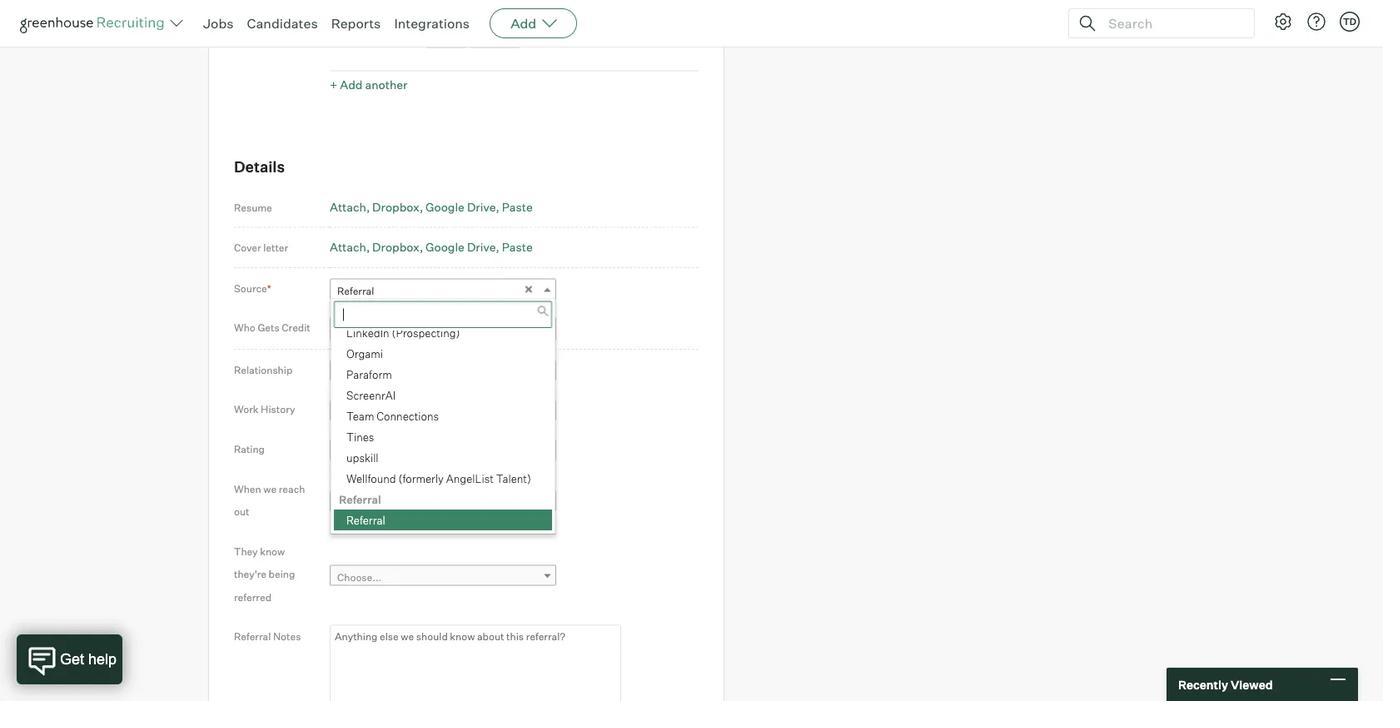 Task type: vqa. For each thing, say whether or not it's contained in the screenshot.
out
yes



Task type: locate. For each thing, give the bounding box(es) containing it.
1 how from the top
[[337, 367, 358, 379]]

dropbox link
[[372, 200, 423, 214], [372, 240, 423, 255]]

reach
[[279, 483, 305, 495]]

team
[[346, 409, 374, 423]]

0 horizontal spatial add
[[340, 77, 363, 92]]

know up being
[[260, 545, 285, 558]]

you for know
[[375, 367, 392, 379]]

attach dropbox google drive paste
[[330, 200, 533, 214], [330, 240, 533, 255]]

0 vertical spatial google
[[426, 200, 465, 214]]

referral down wellfound
[[339, 493, 381, 506]]

with
[[463, 406, 483, 419]]

1 vertical spatial dropbox
[[372, 240, 420, 255]]

how
[[337, 367, 358, 379], [337, 406, 358, 419], [337, 446, 358, 459]]

1 vertical spatial google drive link
[[426, 240, 500, 255]]

add inside education element
[[340, 77, 363, 92]]

upskill
[[346, 451, 379, 464]]

person?
[[441, 367, 479, 379], [450, 446, 488, 459]]

0 vertical spatial this
[[421, 367, 439, 379]]

2 vertical spatial how
[[337, 446, 358, 459]]

1 dropbox link from the top
[[372, 200, 423, 214]]

0 vertical spatial how
[[337, 367, 358, 379]]

how do you know this person?
[[337, 367, 479, 379]]

referral
[[337, 285, 374, 297], [339, 493, 381, 506], [346, 514, 385, 527], [234, 631, 271, 643]]

0 vertical spatial dropbox link
[[372, 200, 423, 214]]

2 attach from the top
[[330, 240, 366, 255]]

this for rate
[[431, 446, 448, 459]]

drive for cover letter
[[467, 240, 496, 255]]

1 vertical spatial how
[[337, 406, 358, 419]]

1 attach dropbox google drive paste from the top
[[330, 200, 533, 214]]

you
[[375, 367, 392, 379], [408, 406, 425, 419], [391, 446, 408, 459]]

1 vertical spatial this
[[431, 446, 448, 459]]

td button
[[1337, 8, 1363, 35]]

orgami
[[346, 347, 383, 360]]

how left do
[[337, 367, 358, 379]]

0 vertical spatial paste
[[502, 200, 533, 214]]

know right paraform
[[394, 367, 419, 379]]

add
[[511, 15, 536, 32], [340, 77, 363, 92]]

mm text field up integrations link
[[426, 0, 467, 11]]

2 vertical spatial you
[[391, 446, 408, 459]]

worked
[[427, 406, 461, 419]]

0 vertical spatial drive
[[467, 200, 496, 214]]

2 how from the top
[[337, 406, 358, 419]]

1 vertical spatial google
[[426, 240, 465, 255]]

you for rate
[[391, 446, 408, 459]]

attach dropbox google drive paste for cover letter
[[330, 240, 533, 255]]

0 vertical spatial person?
[[441, 367, 479, 379]]

referral down an
[[346, 514, 385, 527]]

jobs link
[[203, 15, 234, 32]]

1 vertical spatial paste link
[[502, 240, 533, 255]]

select an option link
[[330, 491, 556, 515]]

drive
[[467, 200, 496, 214], [467, 240, 496, 255]]

1 attach from the top
[[330, 200, 366, 214]]

1 google drive link from the top
[[426, 200, 500, 214]]

mm text field left yyyy text field
[[426, 21, 467, 48]]

0 vertical spatial google drive link
[[426, 200, 500, 214]]

attach
[[330, 200, 366, 214], [330, 240, 366, 255]]

0 vertical spatial add
[[511, 15, 536, 32]]

you right have
[[408, 406, 425, 419]]

letter
[[263, 241, 288, 254]]

linkedin (prospecting) orgami paraform screenrai team connections tines upskill wellfound (formerly angellist talent) referral referral
[[339, 326, 531, 527]]

0 vertical spatial attach
[[330, 200, 366, 214]]

2 dropbox from the top
[[372, 240, 420, 255]]

google
[[426, 200, 465, 214], [426, 240, 465, 255]]

end
[[330, 29, 348, 41]]

paste for cover letter
[[502, 240, 533, 255]]

dumtwo
[[360, 324, 402, 336]]

another
[[365, 77, 408, 92]]

0 vertical spatial you
[[375, 367, 392, 379]]

we
[[263, 483, 277, 495]]

they're
[[234, 568, 266, 581]]

know
[[394, 367, 419, 379], [260, 545, 285, 558]]

referred
[[234, 591, 272, 604]]

this
[[421, 367, 439, 379], [431, 446, 448, 459]]

recently viewed
[[1178, 677, 1273, 692]]

recently
[[1178, 677, 1228, 692]]

1 paste from the top
[[502, 200, 533, 214]]

2 drive from the top
[[467, 240, 496, 255]]

Referral Notes text field
[[330, 625, 621, 701]]

gets
[[258, 322, 280, 334]]

this up how long have you worked with them?
[[421, 367, 439, 379]]

mm text field for yyyy text box in the left of the page
[[426, 0, 467, 11]]

candidates
[[247, 15, 318, 32]]

1 vertical spatial know
[[260, 545, 285, 558]]

2 paste link from the top
[[502, 240, 533, 255]]

0 vertical spatial dropbox
[[372, 200, 420, 214]]

dropbox for cover letter
[[372, 240, 420, 255]]

0 vertical spatial attach link
[[330, 200, 370, 214]]

relationship
[[234, 363, 293, 376]]

1 vertical spatial attach dropbox google drive paste
[[330, 240, 533, 255]]

1 vertical spatial mm text field
[[426, 21, 467, 48]]

dropbox for resume
[[372, 200, 420, 214]]

0 vertical spatial attach dropbox google drive paste
[[330, 200, 533, 214]]

None text field
[[334, 301, 552, 328]]

this right rate
[[431, 446, 448, 459]]

end date
[[330, 29, 373, 41]]

person? up angellist
[[450, 446, 488, 459]]

person? for how do you know this person?
[[441, 367, 479, 379]]

google for cover letter
[[426, 240, 465, 255]]

candidates link
[[247, 15, 318, 32]]

how for how do you know this person?
[[337, 367, 358, 379]]

referral link
[[330, 279, 556, 303]]

1 vertical spatial attach link
[[330, 240, 370, 255]]

test dumtwo link
[[330, 317, 556, 341]]

how down tines
[[337, 446, 358, 459]]

resume
[[234, 201, 272, 214]]

would
[[361, 446, 389, 459]]

2 dropbox link from the top
[[372, 240, 423, 255]]

2 google from the top
[[426, 240, 465, 255]]

attach link for cover letter
[[330, 240, 370, 255]]

+
[[330, 77, 337, 92]]

google drive link
[[426, 200, 500, 214], [426, 240, 500, 255]]

2 paste from the top
[[502, 240, 533, 255]]

2 attach link from the top
[[330, 240, 370, 255]]

2 google drive link from the top
[[426, 240, 500, 255]]

1 paste link from the top
[[502, 200, 533, 214]]

choose...
[[337, 571, 382, 584]]

0 horizontal spatial know
[[260, 545, 285, 558]]

1 vertical spatial paste
[[502, 240, 533, 255]]

1 dropbox from the top
[[372, 200, 420, 214]]

integrations link
[[394, 15, 470, 32]]

how long have you worked with them? link
[[330, 400, 556, 424]]

test dumtwo
[[337, 324, 402, 336]]

person? for how would you rate this person?
[[450, 446, 488, 459]]

connections
[[377, 409, 439, 423]]

integrations
[[394, 15, 470, 32]]

1 vertical spatial person?
[[450, 446, 488, 459]]

attach link
[[330, 200, 370, 214], [330, 240, 370, 255]]

add right +
[[340, 77, 363, 92]]

1 mm text field from the top
[[426, 0, 467, 11]]

+ add another link
[[330, 77, 408, 92]]

1 vertical spatial attach
[[330, 240, 366, 255]]

3 how from the top
[[337, 446, 358, 459]]

1 vertical spatial add
[[340, 77, 363, 92]]

1 horizontal spatial add
[[511, 15, 536, 32]]

paste link
[[502, 200, 533, 214], [502, 240, 533, 255]]

configure image
[[1273, 12, 1293, 32]]

you right do
[[375, 367, 392, 379]]

you left rate
[[391, 446, 408, 459]]

0 vertical spatial mm text field
[[426, 0, 467, 11]]

how do you know this person? link
[[330, 360, 556, 385]]

add down yyyy text box in the left of the page
[[511, 15, 536, 32]]

person? up with
[[441, 367, 479, 379]]

2 mm text field from the top
[[426, 21, 467, 48]]

2 attach dropbox google drive paste from the top
[[330, 240, 533, 255]]

1 drive from the top
[[467, 200, 496, 214]]

reports link
[[331, 15, 381, 32]]

select an option
[[337, 497, 414, 510]]

dropbox
[[372, 200, 420, 214], [372, 240, 420, 255]]

attach for resume
[[330, 200, 366, 214]]

date
[[350, 29, 373, 41]]

1 vertical spatial dropbox link
[[372, 240, 423, 255]]

an
[[369, 497, 380, 510]]

google drive link for resume
[[426, 200, 500, 214]]

how left long
[[337, 406, 358, 419]]

1 attach link from the top
[[330, 200, 370, 214]]

1 horizontal spatial know
[[394, 367, 419, 379]]

greenhouse recruiting image
[[20, 13, 170, 33]]

MM text field
[[426, 0, 467, 11], [426, 21, 467, 48]]

how would you rate this person? link
[[330, 440, 556, 464]]

1 vertical spatial drive
[[467, 240, 496, 255]]

0 vertical spatial paste link
[[502, 200, 533, 214]]

paste
[[502, 200, 533, 214], [502, 240, 533, 255]]

1 google from the top
[[426, 200, 465, 214]]

this for know
[[421, 367, 439, 379]]

drive for resume
[[467, 200, 496, 214]]



Task type: describe. For each thing, give the bounding box(es) containing it.
mm text field for yyyy text field
[[426, 21, 467, 48]]

when
[[234, 483, 261, 495]]

linkedin
[[346, 326, 389, 339]]

source *
[[234, 282, 271, 294]]

have
[[383, 406, 406, 419]]

cover
[[234, 241, 261, 254]]

notes
[[273, 631, 301, 643]]

paste link for cover letter
[[502, 240, 533, 255]]

google drive link for cover letter
[[426, 240, 500, 255]]

how for how long have you worked with them?
[[337, 406, 358, 419]]

reports
[[331, 15, 381, 32]]

+ add another
[[330, 77, 408, 92]]

how for how would you rate this person?
[[337, 446, 358, 459]]

them?
[[486, 406, 515, 419]]

work history
[[234, 403, 295, 416]]

YYYY text field
[[470, 0, 520, 11]]

YYYY text field
[[470, 21, 520, 48]]

when we reach out
[[234, 483, 305, 518]]

paraform
[[346, 368, 392, 381]]

viewed
[[1231, 677, 1273, 692]]

attach for cover letter
[[330, 240, 366, 255]]

rating
[[234, 443, 265, 456]]

paste for resume
[[502, 200, 533, 214]]

add button
[[490, 8, 577, 38]]

tines
[[346, 430, 374, 444]]

Search text field
[[1104, 11, 1239, 35]]

dropbox link for cover letter
[[372, 240, 423, 255]]

dropbox link for resume
[[372, 200, 423, 214]]

google for resume
[[426, 200, 465, 214]]

credit
[[282, 322, 310, 334]]

choose... link
[[330, 565, 556, 589]]

do
[[361, 367, 373, 379]]

(formerly
[[399, 472, 444, 485]]

how long have you worked with them?
[[337, 406, 515, 419]]

attach link for resume
[[330, 200, 370, 214]]

work
[[234, 403, 259, 416]]

education element
[[330, 0, 699, 96]]

test
[[337, 324, 358, 336]]

long
[[361, 406, 381, 419]]

details
[[234, 157, 285, 176]]

angellist
[[446, 472, 494, 485]]

rate
[[410, 446, 429, 459]]

referral left notes
[[234, 631, 271, 643]]

they
[[234, 545, 258, 558]]

*
[[267, 282, 271, 294]]

know inside they know they're being referred
[[260, 545, 285, 558]]

(prospecting)
[[392, 326, 460, 339]]

td button
[[1340, 12, 1360, 32]]

jobs
[[203, 15, 234, 32]]

referral notes
[[234, 631, 301, 643]]

attach dropbox google drive paste for resume
[[330, 200, 533, 214]]

add inside popup button
[[511, 15, 536, 32]]

0 vertical spatial know
[[394, 367, 419, 379]]

referral up 'test' in the top of the page
[[337, 285, 374, 297]]

who
[[234, 322, 256, 334]]

talent)
[[496, 472, 531, 485]]

1 vertical spatial you
[[408, 406, 425, 419]]

paste link for resume
[[502, 200, 533, 214]]

being
[[269, 568, 295, 581]]

out
[[234, 506, 249, 518]]

source
[[234, 282, 267, 294]]

how would you rate this person?
[[337, 446, 488, 459]]

who gets credit
[[234, 322, 310, 334]]

history
[[261, 403, 295, 416]]

screenrai
[[346, 389, 396, 402]]

wellfound
[[346, 472, 396, 485]]

select
[[337, 497, 367, 510]]

they know they're being referred
[[234, 545, 295, 604]]

td
[[1343, 16, 1357, 27]]

cover letter
[[234, 241, 288, 254]]

option
[[382, 497, 414, 510]]



